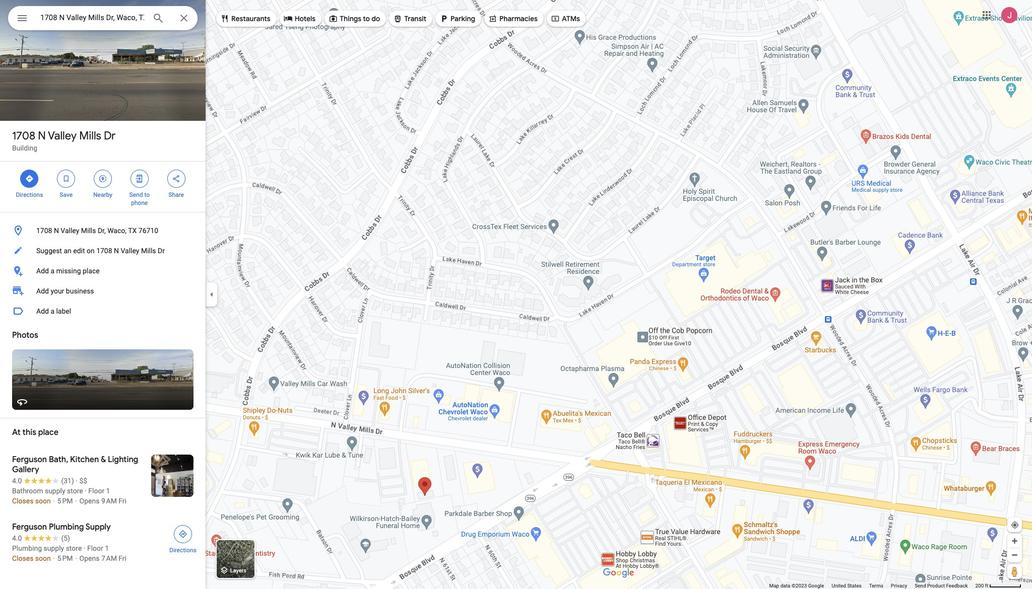 Task type: describe. For each thing, give the bounding box(es) containing it.
bath,
[[49, 455, 68, 465]]

 things to do
[[329, 13, 380, 24]]

directions inside actions for 1708 n valley mills dr region
[[16, 192, 43, 199]]

1708 n valley mills dr, waco, tx 76710 button
[[0, 221, 206, 241]]

 search field
[[8, 6, 198, 32]]

opens for supply
[[79, 555, 100, 563]]

zoom out image
[[1011, 552, 1019, 560]]


[[551, 13, 560, 24]]


[[135, 173, 144, 184]]

photos
[[12, 331, 38, 341]]

this
[[22, 428, 36, 438]]

 pharmacies
[[488, 13, 538, 24]]

directions button
[[163, 523, 203, 555]]

ferguson bath, kitchen & lighting gallery
[[12, 455, 138, 475]]

fri for ferguson plumbing supply
[[119, 555, 127, 563]]

your
[[51, 287, 64, 295]]

1 for kitchen
[[106, 487, 110, 496]]

at this place
[[12, 428, 58, 438]]

map data ©2023 google
[[769, 584, 824, 589]]

dr inside suggest an edit on 1708 n valley mills dr button
[[158, 247, 165, 255]]

google
[[808, 584, 824, 589]]

©2023
[[792, 584, 807, 589]]

bathroom
[[12, 487, 43, 496]]

4.0 stars 31 reviews image
[[12, 476, 74, 486]]

states
[[848, 584, 862, 589]]

soon for plumbing
[[35, 555, 51, 563]]

united states
[[832, 584, 862, 589]]

on
[[87, 247, 95, 255]]

closes for ferguson plumbing supply
[[12, 555, 33, 563]]

show street view coverage image
[[1008, 565, 1022, 580]]

soon for bath,
[[35, 498, 51, 506]]

7 am
[[101, 555, 117, 563]]

 restaurants
[[220, 13, 271, 24]]

1708 for dr,
[[36, 227, 52, 235]]

at
[[12, 428, 21, 438]]

phone
[[131, 200, 148, 207]]

76710
[[139, 227, 158, 235]]


[[62, 173, 71, 184]]

add your business link
[[0, 281, 206, 301]]

ferguson for ferguson bath, kitchen & lighting gallery
[[12, 455, 47, 465]]

place inside button
[[83, 267, 100, 275]]

directions image
[[178, 530, 188, 539]]

1708 for dr
[[12, 129, 35, 143]]

add for add your business
[[36, 287, 49, 295]]

1 for supply
[[105, 545, 109, 553]]

· $$
[[76, 477, 87, 485]]

 parking
[[440, 13, 475, 24]]

 atms
[[551, 13, 580, 24]]


[[440, 13, 449, 24]]

add your business
[[36, 287, 94, 295]]

actions for 1708 n valley mills dr region
[[0, 162, 206, 212]]

data
[[781, 584, 791, 589]]

hotels
[[295, 14, 316, 23]]

floor for supply
[[87, 545, 103, 553]]

add a label button
[[0, 301, 206, 322]]

store for plumbing
[[66, 545, 82, 553]]

ferguson plumbing supply
[[12, 523, 111, 533]]


[[488, 13, 498, 24]]


[[98, 173, 107, 184]]

save
[[60, 192, 73, 199]]

restaurants
[[231, 14, 271, 23]]

to inside  things to do
[[363, 14, 370, 23]]


[[393, 13, 402, 24]]

⋅ down · $$
[[75, 498, 78, 506]]

add a missing place
[[36, 267, 100, 275]]

building
[[12, 144, 37, 152]]

send product feedback button
[[915, 583, 968, 590]]

united states button
[[832, 583, 862, 590]]

4.0 for (31)
[[12, 477, 22, 485]]

· for kitchen
[[85, 487, 87, 496]]

200 ft button
[[976, 584, 1022, 589]]

tx
[[128, 227, 137, 235]]

product
[[927, 584, 945, 589]]

⋅ down 4.0 stars 5 reviews image at bottom left
[[53, 555, 56, 563]]

price: moderate image
[[79, 477, 87, 485]]

200 ft
[[976, 584, 989, 589]]

layers
[[230, 568, 246, 575]]

1708 n valley mills dr building
[[12, 129, 116, 152]]

1708 N Valley Mills Dr, Waco, TX 76710 field
[[8, 6, 198, 30]]

dr,
[[98, 227, 106, 235]]


[[220, 13, 229, 24]]

nearby
[[93, 192, 112, 199]]

add for add a missing place
[[36, 267, 49, 275]]

do
[[372, 14, 380, 23]]

google account: james peterson  
(james.peterson1902@gmail.com) image
[[1002, 7, 1018, 23]]

5 pm for plumbing
[[57, 555, 73, 563]]

privacy
[[891, 584, 907, 589]]

ferguson for ferguson plumbing supply
[[12, 523, 47, 533]]

google maps element
[[0, 0, 1032, 590]]

1 horizontal spatial plumbing
[[49, 523, 84, 533]]

n for dr,
[[54, 227, 59, 235]]

0 vertical spatial ·
[[76, 477, 78, 485]]

a for label
[[51, 307, 54, 316]]


[[284, 13, 293, 24]]

united
[[832, 584, 846, 589]]



Task type: locate. For each thing, give the bounding box(es) containing it.
send inside 'send to phone'
[[129, 192, 143, 199]]

fri for ferguson bath, kitchen & lighting gallery
[[119, 498, 127, 506]]


[[172, 173, 181, 184]]

send to phone
[[129, 192, 150, 207]]

none field inside 1708 n valley mills dr, waco, tx 76710 field
[[40, 12, 144, 24]]

1 vertical spatial place
[[38, 428, 58, 438]]

feedback
[[946, 584, 968, 589]]

send up phone
[[129, 192, 143, 199]]

1708 inside button
[[36, 227, 52, 235]]

0 vertical spatial dr
[[104, 129, 116, 143]]

0 horizontal spatial dr
[[104, 129, 116, 143]]

1708 n valley mills dr main content
[[0, 0, 206, 590]]

1 vertical spatial plumbing
[[12, 545, 42, 553]]

valley up an
[[61, 227, 79, 235]]

1 a from the top
[[51, 267, 54, 275]]

missing
[[56, 267, 81, 275]]

mills inside button
[[81, 227, 96, 235]]

soon down bathroom
[[35, 498, 51, 506]]

n
[[38, 129, 46, 143], [54, 227, 59, 235], [114, 247, 119, 255]]

1 4.0 from the top
[[12, 477, 22, 485]]

suggest an edit on 1708 n valley mills dr button
[[0, 241, 206, 261]]

1 vertical spatial fri
[[119, 555, 127, 563]]

0 vertical spatial soon
[[35, 498, 51, 506]]

1708 n valley mills dr, waco, tx 76710
[[36, 227, 158, 235]]

0 vertical spatial add
[[36, 267, 49, 275]]

closes inside plumbing supply store · floor 1 closes soon ⋅ 5 pm ⋅ opens 7 am fri
[[12, 555, 33, 563]]

add a label
[[36, 307, 71, 316]]

send for send to phone
[[129, 192, 143, 199]]

things
[[340, 14, 361, 23]]

2 vertical spatial n
[[114, 247, 119, 255]]

directions inside button
[[169, 547, 197, 554]]

to
[[363, 14, 370, 23], [144, 192, 150, 199]]

closes down 4.0 stars 5 reviews image at bottom left
[[12, 555, 33, 563]]

1708 inside 1708 n valley mills dr building
[[12, 129, 35, 143]]

fri inside plumbing supply store · floor 1 closes soon ⋅ 5 pm ⋅ opens 7 am fri
[[119, 555, 127, 563]]

footer inside google maps element
[[769, 583, 976, 590]]

supply down '4.0 stars 31 reviews' image
[[45, 487, 65, 496]]

footer containing map data ©2023 google
[[769, 583, 976, 590]]

suggest
[[36, 247, 62, 255]]

0 horizontal spatial send
[[129, 192, 143, 199]]

1 horizontal spatial to
[[363, 14, 370, 23]]

⋅ down '4.0 stars 31 reviews' image
[[53, 498, 56, 506]]

ferguson inside ferguson bath, kitchen & lighting gallery
[[12, 455, 47, 465]]

soon inside bathroom supply store · floor 1 closes soon ⋅ 5 pm ⋅ opens 9 am fri
[[35, 498, 51, 506]]

valley inside 1708 n valley mills dr building
[[48, 129, 77, 143]]

0 vertical spatial supply
[[45, 487, 65, 496]]

opens inside bathroom supply store · floor 1 closes soon ⋅ 5 pm ⋅ opens 9 am fri
[[79, 498, 100, 506]]

plumbing down 4.0 stars 5 reviews image at bottom left
[[12, 545, 42, 553]]

add left your
[[36, 287, 49, 295]]

0 vertical spatial mills
[[79, 129, 101, 143]]

0 vertical spatial fri
[[119, 498, 127, 506]]

floor up 9 am
[[88, 487, 104, 496]]

1 opens from the top
[[79, 498, 100, 506]]

terms button
[[869, 583, 884, 590]]

share
[[169, 192, 184, 199]]

floor for kitchen
[[88, 487, 104, 496]]

add
[[36, 267, 49, 275], [36, 287, 49, 295], [36, 307, 49, 316]]

opens for kitchen
[[79, 498, 100, 506]]

 button
[[8, 6, 36, 32]]


[[329, 13, 338, 24]]

1 vertical spatial valley
[[61, 227, 79, 235]]

9 am
[[101, 498, 117, 506]]

send inside button
[[915, 584, 926, 589]]

send
[[129, 192, 143, 199], [915, 584, 926, 589]]

to left do
[[363, 14, 370, 23]]

1 vertical spatial opens
[[79, 555, 100, 563]]

0 vertical spatial to
[[363, 14, 370, 23]]

collapse side panel image
[[206, 289, 217, 300]]

send product feedback
[[915, 584, 968, 589]]

opens left 7 am
[[79, 555, 100, 563]]

mills inside button
[[141, 247, 156, 255]]

store down (5)
[[66, 545, 82, 553]]

1 vertical spatial 5 pm
[[57, 555, 73, 563]]

supply inside plumbing supply store · floor 1 closes soon ⋅ 5 pm ⋅ opens 7 am fri
[[44, 545, 64, 553]]

1 up 9 am
[[106, 487, 110, 496]]

closes inside bathroom supply store · floor 1 closes soon ⋅ 5 pm ⋅ opens 9 am fri
[[12, 498, 33, 506]]

1 vertical spatial add
[[36, 287, 49, 295]]

1 vertical spatial mills
[[81, 227, 96, 235]]

⋅
[[53, 498, 56, 506], [75, 498, 78, 506], [53, 555, 56, 563], [75, 555, 78, 563]]

1 vertical spatial to
[[144, 192, 150, 199]]

supply for bath,
[[45, 487, 65, 496]]

&
[[101, 455, 106, 465]]

2 vertical spatial 1708
[[96, 247, 112, 255]]

0 vertical spatial 4.0
[[12, 477, 22, 485]]

supply for plumbing
[[44, 545, 64, 553]]

1708 right on
[[96, 247, 112, 255]]

floor inside plumbing supply store · floor 1 closes soon ⋅ 5 pm ⋅ opens 7 am fri
[[87, 545, 103, 553]]

pharmacies
[[500, 14, 538, 23]]

valley inside button
[[121, 247, 139, 255]]

None field
[[40, 12, 144, 24]]

4.0 stars 5 reviews image
[[12, 534, 70, 544]]

5 pm
[[57, 498, 73, 506], [57, 555, 73, 563]]

· left price: moderate icon
[[76, 477, 78, 485]]

3 add from the top
[[36, 307, 49, 316]]

valley for dr
[[48, 129, 77, 143]]

0 horizontal spatial 1708
[[12, 129, 35, 143]]

0 vertical spatial valley
[[48, 129, 77, 143]]

 hotels
[[284, 13, 316, 24]]

2 5 pm from the top
[[57, 555, 73, 563]]

2 vertical spatial valley
[[121, 247, 139, 255]]

2 horizontal spatial n
[[114, 247, 119, 255]]

· down ferguson plumbing supply
[[84, 545, 85, 553]]

lighting
[[108, 455, 138, 465]]

fri right 7 am
[[119, 555, 127, 563]]

store inside bathroom supply store · floor 1 closes soon ⋅ 5 pm ⋅ opens 9 am fri
[[67, 487, 83, 496]]

opens
[[79, 498, 100, 506], [79, 555, 100, 563]]

0 vertical spatial n
[[38, 129, 46, 143]]

edit
[[73, 247, 85, 255]]

2 vertical spatial add
[[36, 307, 49, 316]]

to up phone
[[144, 192, 150, 199]]

0 vertical spatial 1
[[106, 487, 110, 496]]

4.0 inside 4.0 stars 5 reviews image
[[12, 535, 22, 543]]

atms
[[562, 14, 580, 23]]

plumbing inside plumbing supply store · floor 1 closes soon ⋅ 5 pm ⋅ opens 7 am fri
[[12, 545, 42, 553]]

closes down bathroom
[[12, 498, 33, 506]]

0 horizontal spatial plumbing
[[12, 545, 42, 553]]

2 fri from the top
[[119, 555, 127, 563]]

1 vertical spatial floor
[[87, 545, 103, 553]]

· for supply
[[84, 545, 85, 553]]

4.0 down ferguson plumbing supply
[[12, 535, 22, 543]]

5 pm for bath,
[[57, 498, 73, 506]]

a inside button
[[51, 267, 54, 275]]

· inside bathroom supply store · floor 1 closes soon ⋅ 5 pm ⋅ opens 9 am fri
[[85, 487, 87, 496]]

⋅ left 7 am
[[75, 555, 78, 563]]

1 vertical spatial soon
[[35, 555, 51, 563]]

ferguson up 4.0 stars 5 reviews image at bottom left
[[12, 523, 47, 533]]

floor
[[88, 487, 104, 496], [87, 545, 103, 553]]

1708
[[12, 129, 35, 143], [36, 227, 52, 235], [96, 247, 112, 255]]

0 horizontal spatial to
[[144, 192, 150, 199]]

plumbing
[[49, 523, 84, 533], [12, 545, 42, 553]]

1 vertical spatial 1708
[[36, 227, 52, 235]]

1708 up suggest
[[36, 227, 52, 235]]

mills down "76710"
[[141, 247, 156, 255]]

1 horizontal spatial dr
[[158, 247, 165, 255]]

· down price: moderate icon
[[85, 487, 87, 496]]

1 vertical spatial 1
[[105, 545, 109, 553]]

0 horizontal spatial directions
[[16, 192, 43, 199]]

2 vertical spatial mills
[[141, 247, 156, 255]]

show your location image
[[1011, 521, 1020, 530]]

waco,
[[107, 227, 127, 235]]

2 closes from the top
[[12, 555, 33, 563]]

 transit
[[393, 13, 426, 24]]

dr
[[104, 129, 116, 143], [158, 247, 165, 255]]

1 soon from the top
[[35, 498, 51, 506]]

0 horizontal spatial place
[[38, 428, 58, 438]]

place
[[83, 267, 100, 275], [38, 428, 58, 438]]

n inside 1708 n valley mills dr, waco, tx 76710 button
[[54, 227, 59, 235]]

1 vertical spatial send
[[915, 584, 926, 589]]

0 vertical spatial opens
[[79, 498, 100, 506]]

supply
[[86, 523, 111, 533]]

1 5 pm from the top
[[57, 498, 73, 506]]

suggest an edit on 1708 n valley mills dr
[[36, 247, 165, 255]]

0 vertical spatial closes
[[12, 498, 33, 506]]

place right 'this'
[[38, 428, 58, 438]]

add inside button
[[36, 267, 49, 275]]

1 inside bathroom supply store · floor 1 closes soon ⋅ 5 pm ⋅ opens 9 am fri
[[106, 487, 110, 496]]

200
[[976, 584, 984, 589]]

soon inside plumbing supply store · floor 1 closes soon ⋅ 5 pm ⋅ opens 7 am fri
[[35, 555, 51, 563]]

add left label
[[36, 307, 49, 316]]

a for missing
[[51, 267, 54, 275]]

add down suggest
[[36, 267, 49, 275]]

directions down directions icon
[[169, 547, 197, 554]]

dr down "76710"
[[158, 247, 165, 255]]

valley up  at the left of page
[[48, 129, 77, 143]]

1 horizontal spatial 1708
[[36, 227, 52, 235]]

privacy button
[[891, 583, 907, 590]]

store inside plumbing supply store · floor 1 closes soon ⋅ 5 pm ⋅ opens 7 am fri
[[66, 545, 82, 553]]

closes for ferguson bath, kitchen & lighting gallery
[[12, 498, 33, 506]]

1 vertical spatial a
[[51, 307, 54, 316]]

n inside 1708 n valley mills dr building
[[38, 129, 46, 143]]

terms
[[869, 584, 884, 589]]

1 horizontal spatial send
[[915, 584, 926, 589]]

0 vertical spatial a
[[51, 267, 54, 275]]

send for send product feedback
[[915, 584, 926, 589]]

1 vertical spatial n
[[54, 227, 59, 235]]

1708 up building
[[12, 129, 35, 143]]

mills up 
[[79, 129, 101, 143]]

5 pm down (5)
[[57, 555, 73, 563]]

footer
[[769, 583, 976, 590]]

2 a from the top
[[51, 307, 54, 316]]

floor inside bathroom supply store · floor 1 closes soon ⋅ 5 pm ⋅ opens 9 am fri
[[88, 487, 104, 496]]

1 vertical spatial dr
[[158, 247, 165, 255]]

0 horizontal spatial n
[[38, 129, 46, 143]]

0 vertical spatial place
[[83, 267, 100, 275]]

opens left 9 am
[[79, 498, 100, 506]]

ft
[[985, 584, 989, 589]]

valley inside button
[[61, 227, 79, 235]]

a left label
[[51, 307, 54, 316]]

label
[[56, 307, 71, 316]]

0 vertical spatial floor
[[88, 487, 104, 496]]

to inside 'send to phone'
[[144, 192, 150, 199]]


[[25, 173, 34, 184]]

n inside suggest an edit on 1708 n valley mills dr button
[[114, 247, 119, 255]]

send left product
[[915, 584, 926, 589]]

1 inside plumbing supply store · floor 1 closes soon ⋅ 5 pm ⋅ opens 7 am fri
[[105, 545, 109, 553]]

ferguson up '4.0 stars 31 reviews' image
[[12, 455, 47, 465]]

$$
[[79, 477, 87, 485]]

0 vertical spatial 5 pm
[[57, 498, 73, 506]]

0 vertical spatial send
[[129, 192, 143, 199]]

5 pm inside bathroom supply store · floor 1 closes soon ⋅ 5 pm ⋅ opens 9 am fri
[[57, 498, 73, 506]]

supply down (5)
[[44, 545, 64, 553]]

transit
[[404, 14, 426, 23]]

1 up 7 am
[[105, 545, 109, 553]]

1 horizontal spatial place
[[83, 267, 100, 275]]

mills for dr
[[79, 129, 101, 143]]

soon down 4.0 stars 5 reviews image at bottom left
[[35, 555, 51, 563]]

add a missing place button
[[0, 261, 206, 281]]

valley for dr,
[[61, 227, 79, 235]]

· inside plumbing supply store · floor 1 closes soon ⋅ 5 pm ⋅ opens 7 am fri
[[84, 545, 85, 553]]

gallery
[[12, 465, 39, 475]]

add for add a label
[[36, 307, 49, 316]]

store down · $$
[[67, 487, 83, 496]]

1708 inside button
[[96, 247, 112, 255]]

4.0 inside '4.0 stars 31 reviews' image
[[12, 477, 22, 485]]

1 closes from the top
[[12, 498, 33, 506]]

(31)
[[61, 477, 74, 485]]

0 vertical spatial store
[[67, 487, 83, 496]]

map
[[769, 584, 779, 589]]

4.0
[[12, 477, 22, 485], [12, 535, 22, 543]]

2 ferguson from the top
[[12, 523, 47, 533]]

0 vertical spatial 1708
[[12, 129, 35, 143]]

mills left dr,
[[81, 227, 96, 235]]

2 vertical spatial ·
[[84, 545, 85, 553]]

1 horizontal spatial directions
[[169, 547, 197, 554]]

directions down  on the left of the page
[[16, 192, 43, 199]]

store for bath,
[[67, 487, 83, 496]]

fri right 9 am
[[119, 498, 127, 506]]

plumbing supply store · floor 1 closes soon ⋅ 5 pm ⋅ opens 7 am fri
[[12, 545, 127, 563]]

a
[[51, 267, 54, 275], [51, 307, 54, 316]]

5 pm inside plumbing supply store · floor 1 closes soon ⋅ 5 pm ⋅ opens 7 am fri
[[57, 555, 73, 563]]

1 vertical spatial ferguson
[[12, 523, 47, 533]]

1 vertical spatial ·
[[85, 487, 87, 496]]

4.0 for (5)
[[12, 535, 22, 543]]

an
[[64, 247, 71, 255]]

fri inside bathroom supply store · floor 1 closes soon ⋅ 5 pm ⋅ opens 9 am fri
[[119, 498, 127, 506]]

a left the missing
[[51, 267, 54, 275]]

4.0 down gallery
[[12, 477, 22, 485]]

dr up 
[[104, 129, 116, 143]]

1 add from the top
[[36, 267, 49, 275]]

(5)
[[61, 535, 70, 543]]

plumbing up (5)
[[49, 523, 84, 533]]

2 4.0 from the top
[[12, 535, 22, 543]]

·
[[76, 477, 78, 485], [85, 487, 87, 496], [84, 545, 85, 553]]

1
[[106, 487, 110, 496], [105, 545, 109, 553]]

opens inside plumbing supply store · floor 1 closes soon ⋅ 5 pm ⋅ opens 7 am fri
[[79, 555, 100, 563]]

2 add from the top
[[36, 287, 49, 295]]

0 vertical spatial directions
[[16, 192, 43, 199]]

mills for dr,
[[81, 227, 96, 235]]

floor up 7 am
[[87, 545, 103, 553]]

n for dr
[[38, 129, 46, 143]]

1 fri from the top
[[119, 498, 127, 506]]

0 vertical spatial ferguson
[[12, 455, 47, 465]]

1 vertical spatial directions
[[169, 547, 197, 554]]

2 opens from the top
[[79, 555, 100, 563]]

5 pm down (31)
[[57, 498, 73, 506]]

parking
[[451, 14, 475, 23]]

valley down 'tx'
[[121, 247, 139, 255]]

1 vertical spatial store
[[66, 545, 82, 553]]

1 vertical spatial closes
[[12, 555, 33, 563]]

ferguson
[[12, 455, 47, 465], [12, 523, 47, 533]]

mills inside 1708 n valley mills dr building
[[79, 129, 101, 143]]

1 ferguson from the top
[[12, 455, 47, 465]]

place down on
[[83, 267, 100, 275]]

0 vertical spatial plumbing
[[49, 523, 84, 533]]

2 soon from the top
[[35, 555, 51, 563]]

supply inside bathroom supply store · floor 1 closes soon ⋅ 5 pm ⋅ opens 9 am fri
[[45, 487, 65, 496]]

dr inside 1708 n valley mills dr building
[[104, 129, 116, 143]]

add inside 'button'
[[36, 307, 49, 316]]

2 horizontal spatial 1708
[[96, 247, 112, 255]]

kitchen
[[70, 455, 99, 465]]

1 vertical spatial 4.0
[[12, 535, 22, 543]]

valley
[[48, 129, 77, 143], [61, 227, 79, 235], [121, 247, 139, 255]]

1 horizontal spatial n
[[54, 227, 59, 235]]

zoom in image
[[1011, 538, 1019, 545]]

bathroom supply store · floor 1 closes soon ⋅ 5 pm ⋅ opens 9 am fri
[[12, 487, 127, 506]]

business
[[66, 287, 94, 295]]

store
[[67, 487, 83, 496], [66, 545, 82, 553]]

a inside 'button'
[[51, 307, 54, 316]]


[[16, 11, 28, 25]]

1 vertical spatial supply
[[44, 545, 64, 553]]



Task type: vqa. For each thing, say whether or not it's contained in the screenshot.
Live traffic option
no



